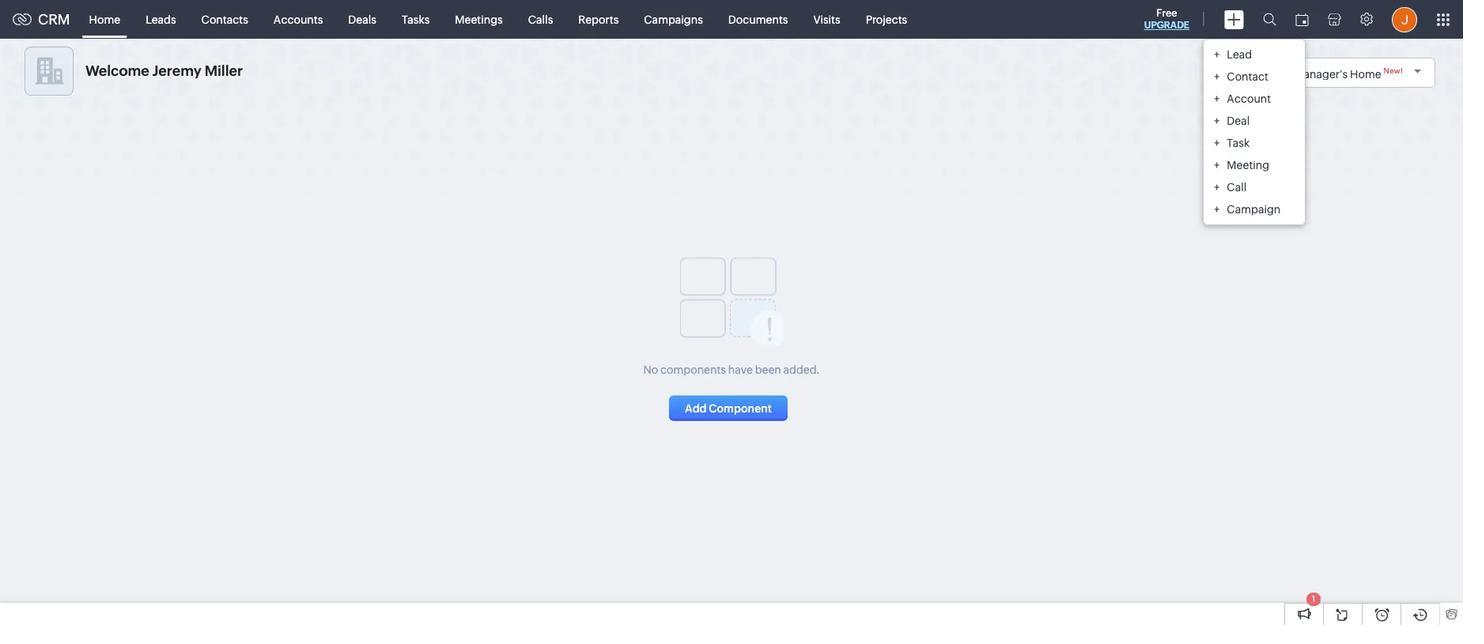 Task type: vqa. For each thing, say whether or not it's contained in the screenshot.
yvonne- tjepkema@noemail.com link
no



Task type: describe. For each thing, give the bounding box(es) containing it.
projects link
[[854, 0, 921, 38]]

no components have been added.
[[644, 364, 820, 376]]

visits link
[[801, 0, 854, 38]]

crm
[[38, 11, 70, 28]]

leads link
[[133, 0, 189, 38]]

contact
[[1228, 70, 1269, 83]]

manager's
[[1295, 68, 1349, 80]]

leads
[[146, 13, 176, 26]]

welcome jeremy miller
[[85, 63, 243, 79]]

1 menu item from the top
[[1204, 43, 1306, 65]]

+ meeting
[[1215, 159, 1270, 171]]

lead
[[1228, 48, 1253, 61]]

upgrade
[[1145, 20, 1190, 31]]

home inside the manager's home new!
[[1351, 68, 1382, 80]]

deals
[[348, 13, 377, 26]]

profile element
[[1383, 0, 1428, 38]]

documents
[[729, 13, 789, 26]]

accounts link
[[261, 0, 336, 38]]

1
[[1313, 595, 1316, 605]]

welcome
[[85, 63, 149, 79]]

been
[[755, 364, 782, 376]]

create menu element
[[1216, 0, 1254, 38]]

free
[[1157, 7, 1178, 19]]

add
[[685, 402, 707, 415]]

+ lead
[[1215, 48, 1253, 61]]

contacts
[[201, 13, 248, 26]]

4 menu item from the top
[[1204, 110, 1306, 132]]

new!
[[1385, 66, 1404, 75]]

+ contact
[[1215, 70, 1269, 83]]

campaigns
[[644, 13, 703, 26]]

meetings
[[455, 13, 503, 26]]

7 menu item from the top
[[1204, 176, 1306, 198]]

meetings link
[[443, 0, 516, 38]]

+ for + lead
[[1215, 48, 1221, 61]]

tasks link
[[389, 0, 443, 38]]

+ deal
[[1215, 114, 1251, 127]]

components
[[661, 364, 726, 376]]

jeremy
[[152, 63, 202, 79]]

contacts link
[[189, 0, 261, 38]]

3 menu item from the top
[[1204, 87, 1306, 110]]

calendar image
[[1296, 13, 1310, 26]]



Task type: locate. For each thing, give the bounding box(es) containing it.
+ left deal
[[1215, 114, 1221, 127]]

+ campaign
[[1215, 203, 1281, 216]]

1 horizontal spatial home
[[1351, 68, 1382, 80]]

7 + from the top
[[1215, 181, 1221, 193]]

menu item down task
[[1204, 154, 1306, 176]]

menu item up contact in the top right of the page
[[1204, 43, 1306, 65]]

tasks
[[402, 13, 430, 26]]

documents link
[[716, 0, 801, 38]]

+
[[1215, 48, 1221, 61], [1215, 70, 1221, 83], [1215, 92, 1221, 105], [1215, 114, 1221, 127], [1215, 137, 1221, 149], [1215, 159, 1221, 171], [1215, 181, 1221, 193], [1215, 203, 1221, 216]]

campaigns link
[[632, 0, 716, 38]]

1 + from the top
[[1215, 48, 1221, 61]]

free upgrade
[[1145, 7, 1190, 31]]

home left new!
[[1351, 68, 1382, 80]]

add component button
[[670, 396, 788, 421]]

call
[[1228, 181, 1247, 193]]

menu item down contact in the top right of the page
[[1204, 87, 1306, 110]]

account
[[1228, 92, 1272, 105]]

menu item up campaign
[[1204, 176, 1306, 198]]

0 horizontal spatial home
[[89, 13, 120, 26]]

8 + from the top
[[1215, 203, 1221, 216]]

visits
[[814, 13, 841, 26]]

crm link
[[13, 11, 70, 28]]

+ account
[[1215, 92, 1272, 105]]

2 menu item from the top
[[1204, 65, 1306, 87]]

+ for + task
[[1215, 137, 1221, 149]]

home right crm
[[89, 13, 120, 26]]

8 menu item from the top
[[1204, 198, 1306, 220]]

component
[[709, 402, 772, 415]]

menu item down account
[[1204, 110, 1306, 132]]

5 menu item from the top
[[1204, 132, 1306, 154]]

+ call
[[1215, 181, 1247, 193]]

search image
[[1264, 13, 1277, 26]]

+ up + call
[[1215, 159, 1221, 171]]

5 + from the top
[[1215, 137, 1221, 149]]

add component
[[685, 402, 772, 415]]

+ for + call
[[1215, 181, 1221, 193]]

+ for + deal
[[1215, 114, 1221, 127]]

home
[[89, 13, 120, 26], [1351, 68, 1382, 80]]

menu item up meeting
[[1204, 132, 1306, 154]]

task
[[1228, 137, 1250, 149]]

search element
[[1254, 0, 1287, 39]]

4 + from the top
[[1215, 114, 1221, 127]]

menu item up account
[[1204, 65, 1306, 87]]

6 menu item from the top
[[1204, 154, 1306, 176]]

2 + from the top
[[1215, 70, 1221, 83]]

have
[[729, 364, 753, 376]]

create menu image
[[1225, 10, 1245, 29]]

+ left call
[[1215, 181, 1221, 193]]

+ down '+ lead'
[[1215, 70, 1221, 83]]

no
[[644, 364, 658, 376]]

home link
[[76, 0, 133, 38]]

added.
[[784, 364, 820, 376]]

+ task
[[1215, 137, 1250, 149]]

menu item down call
[[1204, 198, 1306, 220]]

0 vertical spatial home
[[89, 13, 120, 26]]

reports link
[[566, 0, 632, 38]]

calls link
[[516, 0, 566, 38]]

+ for + meeting
[[1215, 159, 1221, 171]]

+ left 'lead'
[[1215, 48, 1221, 61]]

+ up + deal
[[1215, 92, 1221, 105]]

projects
[[866, 13, 908, 26]]

+ for + contact
[[1215, 70, 1221, 83]]

+ for + account
[[1215, 92, 1221, 105]]

+ left task
[[1215, 137, 1221, 149]]

accounts
[[274, 13, 323, 26]]

+ down + call
[[1215, 203, 1221, 216]]

calls
[[528, 13, 553, 26]]

+ for + campaign
[[1215, 203, 1221, 216]]

menu item
[[1204, 43, 1306, 65], [1204, 65, 1306, 87], [1204, 87, 1306, 110], [1204, 110, 1306, 132], [1204, 132, 1306, 154], [1204, 154, 1306, 176], [1204, 176, 1306, 198], [1204, 198, 1306, 220]]

deals link
[[336, 0, 389, 38]]

miller
[[205, 63, 243, 79]]

campaign
[[1228, 203, 1281, 216]]

6 + from the top
[[1215, 159, 1221, 171]]

reports
[[579, 13, 619, 26]]

profile image
[[1393, 7, 1418, 32]]

manager's home new!
[[1295, 66, 1404, 80]]

1 vertical spatial home
[[1351, 68, 1382, 80]]

3 + from the top
[[1215, 92, 1221, 105]]

meeting
[[1228, 159, 1270, 171]]

deal
[[1228, 114, 1251, 127]]



